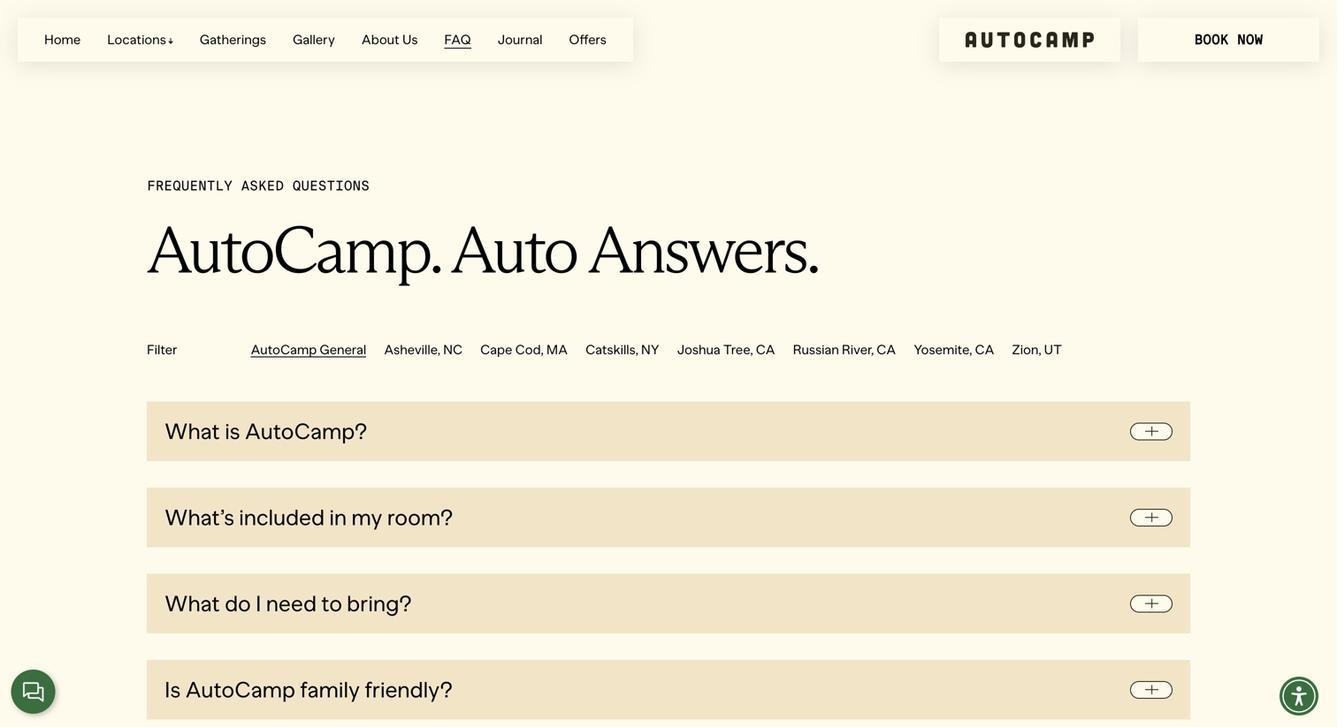 Task type: locate. For each thing, give the bounding box(es) containing it.
2 ca from the left
[[877, 342, 896, 358]]

1 horizontal spatial ca
[[877, 342, 896, 358]]

ca right yosemite, on the top right of page
[[975, 342, 995, 358]]

ca
[[756, 342, 775, 358], [877, 342, 896, 358], [975, 342, 995, 358]]

autocamp inside button
[[185, 677, 295, 704]]

what inside button
[[165, 418, 220, 445]]

what left is
[[165, 418, 220, 445]]

russian river, ca
[[793, 342, 896, 358]]

book now banner
[[0, 0, 1337, 80]]

ca right 'river,'
[[877, 342, 896, 358]]

joshua tree, ca
[[677, 342, 775, 358]]

yosemite,
[[914, 342, 972, 358]]

gallery
[[293, 31, 335, 48]]

nc
[[443, 342, 463, 358]]

Yosemite, CA(4) checkbox
[[914, 342, 995, 358]]

what for what do i need to bring?
[[165, 591, 220, 618]]

friendly?
[[365, 677, 453, 704]]

ny
[[641, 342, 660, 358]]

what's included in my room?
[[165, 505, 453, 532]]

2 what from the top
[[165, 591, 220, 618]]

is autocamp family friendly? button
[[147, 661, 1191, 720]]

autocamp right is
[[185, 677, 295, 704]]

ma
[[546, 342, 568, 358]]

ut
[[1044, 342, 1062, 358]]

0 vertical spatial what
[[165, 418, 220, 445]]

3 ca from the left
[[975, 342, 995, 358]]

autocamp
[[251, 342, 317, 358], [185, 677, 295, 704]]

what's
[[165, 505, 234, 532]]

autocamp general
[[251, 342, 366, 358]]

now
[[1238, 31, 1263, 48]]

joshua
[[677, 342, 721, 358]]

journal link
[[498, 31, 543, 48]]

gatherings link
[[200, 31, 266, 48]]

in
[[329, 505, 347, 532]]

autocamp. auto answers.
[[147, 209, 818, 291]]

asheville,
[[384, 342, 440, 358]]

2 horizontal spatial ca
[[975, 342, 995, 358]]

offers
[[569, 31, 607, 48]]

Asheville, NC(16) checkbox
[[384, 342, 463, 358]]

asheville, nc
[[384, 342, 463, 358]]

what inside button
[[165, 591, 220, 618]]

1 vertical spatial what
[[165, 591, 220, 618]]

home
[[44, 31, 81, 48]]

Catskills, NY(12) checkbox
[[586, 342, 660, 358]]

catskills, ny
[[586, 342, 660, 358]]

1 vertical spatial autocamp
[[185, 677, 295, 704]]

ca for joshua tree, ca
[[756, 342, 775, 358]]

is
[[165, 677, 181, 704]]

home link
[[44, 31, 81, 48]]

book
[[1195, 31, 1229, 48]]

cape
[[480, 342, 513, 358]]

river,
[[842, 342, 874, 358]]

Zion, UT(13) checkbox
[[1012, 342, 1062, 358]]

autocamp left 'general'
[[251, 342, 317, 358]]

0 horizontal spatial ca
[[756, 342, 775, 358]]

general
[[320, 342, 366, 358]]

family
[[300, 677, 360, 704]]

autocamp?
[[245, 418, 367, 445]]

1 what from the top
[[165, 418, 220, 445]]

auto
[[451, 209, 577, 291]]

is autocamp family friendly?
[[165, 677, 453, 704]]

1 ca from the left
[[756, 342, 775, 358]]

what left do
[[165, 591, 220, 618]]

what for what is autocamp?
[[165, 418, 220, 445]]

what
[[165, 418, 220, 445], [165, 591, 220, 618]]

locations
[[107, 31, 166, 48]]

ca right tree,
[[756, 342, 775, 358]]

cape cod, ma
[[480, 342, 568, 358]]

my
[[352, 505, 383, 532]]

frequently asked questions
[[147, 177, 370, 195]]



Task type: describe. For each thing, give the bounding box(es) containing it.
what is autocamp?
[[165, 418, 367, 445]]

Cape Cod, MA(17) checkbox
[[480, 342, 568, 358]]

journal
[[498, 31, 543, 48]]

russian
[[793, 342, 839, 358]]

included
[[239, 505, 325, 532]]

about us
[[362, 31, 418, 48]]

gatherings
[[200, 31, 266, 48]]

book now
[[1195, 31, 1263, 48]]

what's included in my room? button
[[147, 488, 1191, 548]]

0 vertical spatial autocamp
[[251, 342, 317, 358]]

us
[[402, 31, 418, 48]]

i
[[256, 591, 261, 618]]

zion,
[[1012, 342, 1042, 358]]

what do i need to bring?
[[165, 591, 412, 618]]

zion, ut
[[1012, 342, 1062, 358]]

offers link
[[569, 31, 607, 48]]

what is autocamp? button
[[147, 402, 1191, 462]]

gallery link
[[293, 31, 335, 48]]

is
[[225, 418, 240, 445]]

bring?
[[347, 591, 412, 618]]

locations link
[[107, 31, 173, 48]]

asked
[[241, 177, 284, 195]]

tree,
[[723, 342, 753, 358]]

filter
[[147, 342, 177, 358]]

need
[[266, 591, 317, 618]]

Russian River, CA(29) checkbox
[[793, 342, 896, 358]]

yosemite, ca
[[914, 342, 995, 358]]

do
[[225, 591, 251, 618]]

faq
[[444, 31, 471, 48]]

room?
[[387, 505, 453, 532]]

questions
[[293, 177, 370, 195]]

to
[[321, 591, 342, 618]]

faq link
[[444, 31, 471, 49]]

Joshua Tree, CA(11) checkbox
[[677, 342, 775, 358]]

book now button
[[1138, 18, 1320, 62]]

ca for russian river, ca
[[877, 342, 896, 358]]

answers.
[[588, 209, 818, 291]]

AutoCamp General(15) checkbox
[[251, 342, 366, 358]]

catskills,
[[586, 342, 638, 358]]

about
[[362, 31, 400, 48]]

what do i need to bring? button
[[147, 574, 1191, 634]]

about us link
[[362, 31, 418, 48]]

cod,
[[515, 342, 544, 358]]

frequently
[[147, 177, 233, 195]]

autocamp.
[[147, 209, 439, 291]]



Task type: vqa. For each thing, say whether or not it's contained in the screenshot.
FAQ link
yes



